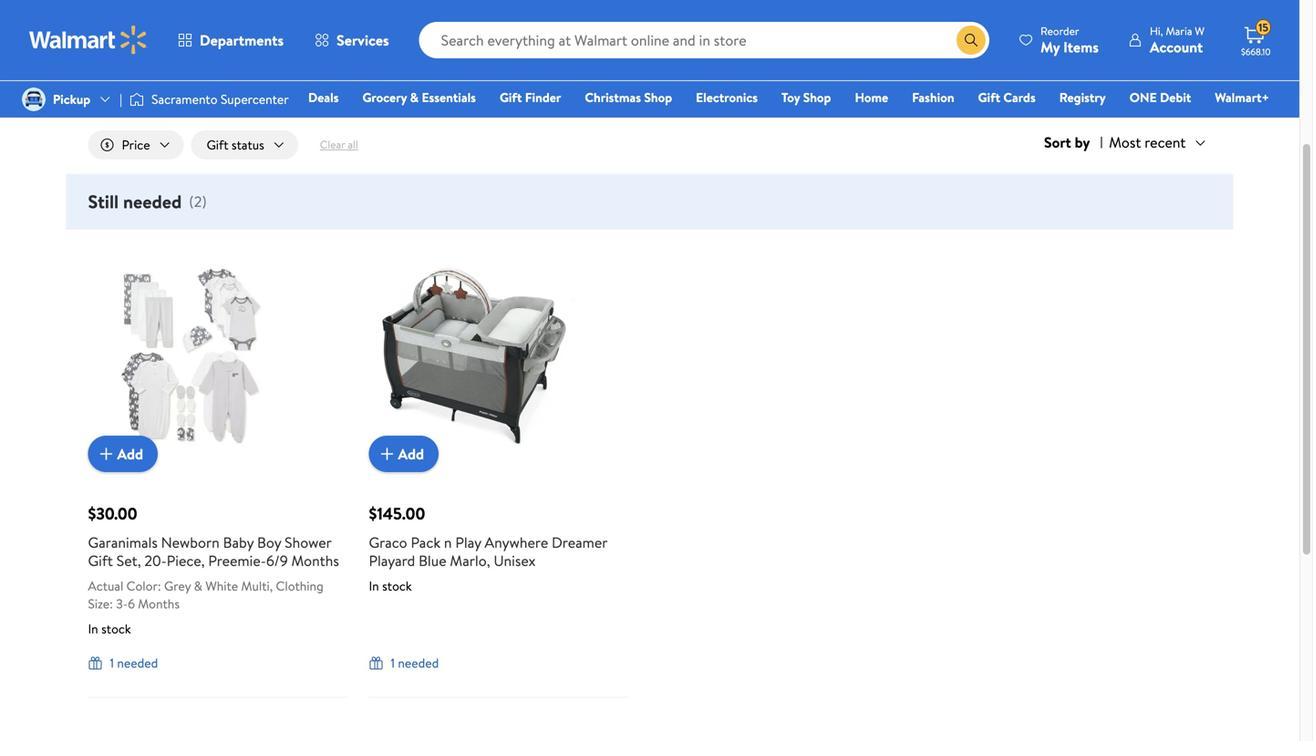 Task type: describe. For each thing, give the bounding box(es) containing it.
walmart+ link
[[1207, 88, 1278, 107]]

marlo,
[[450, 551, 490, 571]]

print
[[1136, 38, 1168, 58]]

home
[[855, 88, 888, 106]]

cards
[[1004, 88, 1036, 106]]

essentials
[[422, 88, 476, 106]]

services
[[337, 30, 389, 50]]

grey
[[164, 577, 191, 595]]

size:
[[88, 595, 113, 613]]

gift cards
[[978, 88, 1036, 106]]

in inside '$30.00 garanimals newborn baby boy shower gift set, 20-piece, preemie-6/9 months actual color: grey & white multi, clothing size: 3-6 months in stock'
[[88, 620, 98, 638]]

6/9
[[266, 551, 288, 571]]

print link
[[1114, 30, 1190, 67]]

supercenter
[[221, 90, 289, 108]]

toy shop link
[[773, 88, 840, 107]]

$145.00 graco pack n play anywhere dreamer playard blue marlo, unisex in stock
[[369, 503, 608, 595]]

gift for gift cards
[[978, 88, 1001, 106]]

fashion
[[912, 88, 955, 106]]

gift finder
[[500, 88, 561, 106]]

price
[[122, 136, 150, 154]]

most
[[1109, 132, 1141, 152]]

clear all button
[[305, 130, 373, 160]]

pickup
[[53, 90, 91, 108]]

0 horizontal spatial registry
[[237, 27, 317, 58]]

playard
[[369, 551, 415, 571]]

20-
[[144, 551, 167, 571]]

gift status button
[[191, 130, 298, 160]]

6
[[128, 595, 135, 613]]

dreamer
[[552, 533, 608, 553]]

garanimals
[[88, 533, 158, 553]]

one debit
[[1130, 88, 1191, 106]]

sort by
[[1044, 132, 1090, 152]]

search icon image
[[964, 33, 979, 47]]

sacramento
[[151, 90, 218, 108]]

recent
[[1145, 132, 1186, 152]]

actual
[[88, 577, 123, 595]]

add to cart image for $145.00
[[376, 443, 398, 465]]

sort
[[1044, 132, 1071, 152]]

deals link
[[300, 88, 347, 107]]

services button
[[299, 18, 405, 62]]

unisex
[[494, 551, 536, 571]]

toy
[[782, 88, 800, 106]]

buying
[[1003, 39, 1041, 57]]

w
[[1195, 23, 1205, 39]]

stock inside '$30.00 garanimals newborn baby boy shower gift set, 20-piece, preemie-6/9 months actual color: grey & white multi, clothing size: 3-6 months in stock'
[[101, 620, 131, 638]]

all
[[348, 137, 358, 152]]

one debit link
[[1122, 88, 1200, 107]]

christmas
[[585, 88, 641, 106]]

multi,
[[241, 577, 273, 595]]

debit
[[1160, 88, 1191, 106]]

0 vertical spatial months
[[291, 551, 339, 571]]

still needed ( 2 )
[[88, 189, 207, 214]]

2
[[194, 192, 202, 212]]

in inside the $145.00 graco pack n play anywhere dreamer playard blue marlo, unisex in stock
[[369, 577, 379, 595]]

taylor's
[[110, 27, 180, 58]]

add for $145.00
[[398, 444, 424, 464]]

white
[[205, 577, 238, 595]]

electronics
[[696, 88, 758, 106]]

graco pack n play anywhere dreamer playard blue marlo, unisex image
[[369, 252, 575, 458]]

jun
[[110, 68, 129, 86]]

play
[[455, 533, 481, 553]]

0 vertical spatial baby
[[186, 27, 232, 58]]

electronics link
[[688, 88, 766, 107]]

anywhere
[[485, 533, 548, 553]]

account
[[1150, 37, 1203, 57]]

color:
[[126, 577, 161, 595]]

needed for $30.00
[[117, 654, 158, 672]]

graco
[[369, 533, 407, 553]]

christmas shop link
[[577, 88, 680, 107]]

in
[[1045, 39, 1055, 57]]

2024
[[153, 68, 181, 86]]

most recent
[[1109, 132, 1186, 152]]

(
[[189, 192, 194, 212]]



Task type: locate. For each thing, give the bounding box(es) containing it.
pack
[[411, 533, 441, 553]]

1 needed
[[110, 654, 158, 672], [391, 654, 439, 672]]

$145.00 group
[[369, 252, 628, 595]]

1 add button from the left
[[88, 436, 158, 472]]

items
[[1064, 37, 1099, 57]]

grocery
[[363, 88, 407, 106]]

20,
[[132, 68, 149, 86]]

gift for gift finder
[[500, 88, 522, 106]]

shop right toy
[[803, 88, 831, 106]]

departments button
[[162, 18, 299, 62]]

gift finder link
[[492, 88, 569, 107]]

gift
[[500, 88, 522, 106], [978, 88, 1001, 106], [207, 136, 229, 154], [88, 551, 113, 571]]

1 vertical spatial in
[[88, 620, 98, 638]]

1 horizontal spatial shop
[[803, 88, 831, 106]]

& right the grey
[[194, 577, 202, 595]]

in
[[369, 577, 379, 595], [88, 620, 98, 638]]

1 horizontal spatial registry
[[1060, 88, 1106, 106]]

1 vertical spatial stock
[[101, 620, 131, 638]]

shop right christmas
[[644, 88, 672, 106]]

by
[[1075, 132, 1090, 152]]

clear all
[[320, 137, 358, 152]]

baby up sacramento supercenter
[[186, 27, 232, 58]]

2 add from the left
[[398, 444, 424, 464]]

needed
[[123, 189, 182, 214], [117, 654, 158, 672], [398, 654, 439, 672]]

gift status
[[207, 136, 264, 154]]

& right grocery
[[410, 88, 419, 106]]

Walmart Site-Wide search field
[[419, 22, 990, 58]]

1 for $145.00
[[391, 654, 395, 672]]

gift up the actual
[[88, 551, 113, 571]]

in down size:
[[88, 620, 98, 638]]

add up the $145.00
[[398, 444, 424, 464]]

sacramento supercenter
[[151, 90, 289, 108]]

0 horizontal spatial add button
[[88, 436, 158, 472]]

store?
[[1058, 39, 1093, 57]]

1 horizontal spatial months
[[291, 551, 339, 571]]

add for $30.00
[[117, 444, 143, 464]]

add inside $30.00 group
[[117, 444, 143, 464]]

)
[[202, 192, 207, 212]]

$30.00 group
[[88, 252, 347, 638]]

gift left cards
[[978, 88, 1001, 106]]

1 1 from the left
[[110, 654, 114, 672]]

preemie-
[[208, 551, 266, 571]]

1 vertical spatial baby
[[223, 533, 254, 553]]

price button
[[88, 130, 184, 160]]

1 horizontal spatial add button
[[369, 436, 439, 472]]

2 add button from the left
[[369, 436, 439, 472]]

0 horizontal spatial shop
[[644, 88, 672, 106]]

add button up $30.00
[[88, 436, 158, 472]]

1 horizontal spatial 1
[[391, 654, 395, 672]]

christmas shop
[[585, 88, 672, 106]]

needed for $145.00
[[398, 654, 439, 672]]

0 horizontal spatial 1 needed
[[110, 654, 158, 672]]

baby
[[186, 27, 232, 58], [223, 533, 254, 553]]

add to cart image for $30.00
[[95, 443, 117, 465]]

1 vertical spatial registry
[[1060, 88, 1106, 106]]

1 shop from the left
[[644, 88, 672, 106]]

1 horizontal spatial add
[[398, 444, 424, 464]]

1 add to cart image from the left
[[95, 443, 117, 465]]

gift for gift status
[[207, 136, 229, 154]]

1 vertical spatial months
[[138, 595, 180, 613]]

maria
[[1166, 23, 1192, 39]]

2 shop from the left
[[803, 88, 831, 106]]

reorder
[[1041, 23, 1079, 39]]

$30.00
[[88, 503, 137, 525]]

gift cards link
[[970, 88, 1044, 107]]

hi, maria w account
[[1150, 23, 1205, 57]]

0 horizontal spatial stock
[[101, 620, 131, 638]]

garanimals newborn baby boy shower gift set, 20-piece, preemie-6/9 months image
[[88, 252, 294, 458]]

grocery & essentials link
[[354, 88, 484, 107]]

add button up the $145.00
[[369, 436, 439, 472]]

1 horizontal spatial add to cart image
[[376, 443, 398, 465]]

newborn
[[161, 533, 220, 553]]

gift left status
[[207, 136, 229, 154]]

1 vertical spatial &
[[194, 577, 202, 595]]

 image
[[130, 90, 144, 109]]

months up clothing
[[291, 551, 339, 571]]

stock down playard
[[382, 577, 412, 595]]

registry inside registry link
[[1060, 88, 1106, 106]]

shop for toy shop
[[803, 88, 831, 106]]

shop for christmas shop
[[644, 88, 672, 106]]

walmart+
[[1215, 88, 1270, 106]]

$145.00
[[369, 503, 425, 525]]

add to cart image up the $145.00
[[376, 443, 398, 465]]

2 1 from the left
[[391, 654, 395, 672]]

jun 20, 2024
[[110, 68, 181, 86]]

blue
[[419, 551, 447, 571]]

months right 6
[[138, 595, 180, 613]]

registry
[[237, 27, 317, 58], [1060, 88, 1106, 106]]

1 horizontal spatial 1 needed
[[391, 654, 439, 672]]

stock
[[382, 577, 412, 595], [101, 620, 131, 638]]

0 horizontal spatial months
[[138, 595, 180, 613]]

taylor's baby registry
[[110, 27, 317, 58]]

piece,
[[167, 551, 205, 571]]

gift left finder
[[500, 88, 522, 106]]

baby left boy in the left bottom of the page
[[223, 533, 254, 553]]

my
[[1041, 37, 1060, 57]]

$668.10
[[1241, 46, 1271, 58]]

buying in store?
[[1003, 39, 1093, 57]]

gift inside dropdown button
[[207, 136, 229, 154]]

1 horizontal spatial stock
[[382, 577, 412, 595]]

1 needed for $30.00
[[110, 654, 158, 672]]

2 add to cart image from the left
[[376, 443, 398, 465]]

add
[[117, 444, 143, 464], [398, 444, 424, 464]]

add button inside $145.00 group
[[369, 436, 439, 472]]

clear
[[320, 137, 345, 152]]

0 horizontal spatial 1
[[110, 654, 114, 672]]

reorder my items
[[1041, 23, 1099, 57]]

boy
[[257, 533, 281, 553]]

add button inside $30.00 group
[[88, 436, 158, 472]]

gift inside '$30.00 garanimals newborn baby boy shower gift set, 20-piece, preemie-6/9 months actual color: grey & white multi, clothing size: 3-6 months in stock'
[[88, 551, 113, 571]]

registry link
[[1051, 88, 1114, 107]]

3-
[[116, 595, 128, 613]]

0 vertical spatial &
[[410, 88, 419, 106]]

fashion link
[[904, 88, 963, 107]]

most recent button
[[1102, 130, 1212, 154]]

2 1 needed from the left
[[391, 654, 439, 672]]

& inside '$30.00 garanimals newborn baby boy shower gift set, 20-piece, preemie-6/9 months actual color: grey & white multi, clothing size: 3-6 months in stock'
[[194, 577, 202, 595]]

shower
[[285, 533, 331, 553]]

home link
[[847, 88, 897, 107]]

add button for $30.00
[[88, 436, 158, 472]]

grocery & essentials
[[363, 88, 476, 106]]

0 vertical spatial in
[[369, 577, 379, 595]]

walmart image
[[29, 26, 148, 55]]

n
[[444, 533, 452, 553]]

in down playard
[[369, 577, 379, 595]]

toy shop
[[782, 88, 831, 106]]

add inside $145.00 group
[[398, 444, 424, 464]]

0 horizontal spatial in
[[88, 620, 98, 638]]

add up $30.00
[[117, 444, 143, 464]]

clothing
[[276, 577, 324, 595]]

1 1 needed from the left
[[110, 654, 158, 672]]

1 for $30.00
[[110, 654, 114, 672]]

|
[[120, 90, 122, 108]]

 image
[[22, 88, 46, 111]]

shop
[[644, 88, 672, 106], [803, 88, 831, 106]]

0 horizontal spatial add to cart image
[[95, 443, 117, 465]]

baby inside '$30.00 garanimals newborn baby boy shower gift set, 20-piece, preemie-6/9 months actual color: grey & white multi, clothing size: 3-6 months in stock'
[[223, 533, 254, 553]]

add to cart image
[[95, 443, 117, 465], [376, 443, 398, 465]]

0 horizontal spatial add
[[117, 444, 143, 464]]

1 add from the left
[[117, 444, 143, 464]]

add button for $145.00
[[369, 436, 439, 472]]

stock inside the $145.00 graco pack n play anywhere dreamer playard blue marlo, unisex in stock
[[382, 577, 412, 595]]

status
[[232, 136, 264, 154]]

add to cart image up $30.00
[[95, 443, 117, 465]]

stock down 3-
[[101, 620, 131, 638]]

departments
[[200, 30, 284, 50]]

1
[[110, 654, 114, 672], [391, 654, 395, 672]]

registry up the by
[[1060, 88, 1106, 106]]

1 horizontal spatial in
[[369, 577, 379, 595]]

$30.00 garanimals newborn baby boy shower gift set, 20-piece, preemie-6/9 months actual color: grey & white multi, clothing size: 3-6 months in stock
[[88, 503, 339, 638]]

0 vertical spatial registry
[[237, 27, 317, 58]]

0 horizontal spatial &
[[194, 577, 202, 595]]

1 needed for $145.00
[[391, 654, 439, 672]]

registry up supercenter
[[237, 27, 317, 58]]

0 vertical spatial stock
[[382, 577, 412, 595]]

Search search field
[[419, 22, 990, 58]]

still
[[88, 189, 119, 214]]

1 horizontal spatial &
[[410, 88, 419, 106]]



Task type: vqa. For each thing, say whether or not it's contained in the screenshot.
©
no



